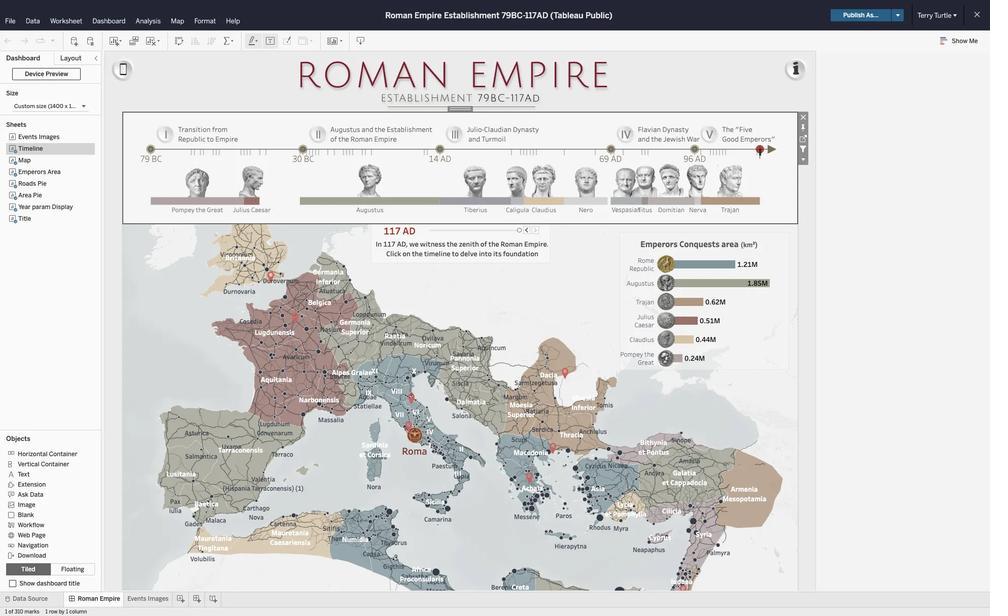 Task type: vqa. For each thing, say whether or not it's contained in the screenshot.
4th Workbook thumbnail from right
no



Task type: describe. For each thing, give the bounding box(es) containing it.
extension
[[18, 481, 46, 488]]

undo image
[[3, 36, 13, 46]]

ask data option
[[6, 489, 88, 499]]

(1400
[[48, 103, 63, 110]]

go to sheet image
[[798, 133, 808, 144]]

Augustus, Emperor. Press Space to toggle selection. Press Escape to go back to the left margin. Use arrow keys to navigate headers text field
[[620, 274, 657, 292]]

preview
[[46, 71, 68, 78]]

roman for roman empire
[[78, 595, 98, 602]]

param
[[32, 204, 50, 211]]

events images inside list box
[[18, 133, 60, 141]]

3 1 from the left
[[66, 609, 68, 615]]

roman for roman empire establishment 79bc-117ad (tableau public)
[[385, 10, 412, 20]]

1300)
[[69, 103, 85, 110]]

map inside list box
[[18, 157, 31, 164]]

terry
[[918, 11, 933, 19]]

layout
[[60, 54, 81, 62]]

sort descending image
[[207, 36, 217, 46]]

pie for area pie
[[33, 192, 42, 199]]

dashboard
[[37, 580, 67, 587]]

togglestate option group
[[6, 563, 95, 576]]

device preview
[[25, 71, 68, 78]]

fix height image
[[798, 122, 808, 133]]

horizontal container option
[[6, 449, 88, 459]]

format workbook image
[[282, 36, 292, 46]]

year param display
[[18, 204, 73, 211]]

1 vertical spatial dashboard
[[6, 54, 40, 62]]

year
[[18, 204, 31, 211]]

horizontal
[[18, 451, 47, 458]]

publish as...
[[843, 12, 879, 19]]

blank
[[18, 511, 34, 519]]

roman empire establishment 79bc-117ad (tableau public)
[[385, 10, 613, 20]]

vertical container option
[[6, 459, 88, 469]]

workflow
[[18, 522, 44, 529]]

web page
[[18, 532, 46, 539]]

117ad
[[525, 10, 548, 20]]

custom size (1400 x 1300)
[[14, 103, 85, 110]]

more options image
[[798, 154, 808, 165]]

vertical
[[18, 461, 39, 468]]

Pompey the Great, Emperor. Press Space to toggle selection. Press Escape to go back to the left margin. Use arrow keys to navigate headers text field
[[620, 349, 657, 367]]

web
[[18, 532, 30, 539]]

clear sheet image
[[145, 36, 161, 46]]

title
[[18, 215, 31, 222]]

year slider
[[517, 228, 522, 232]]

collapse image
[[93, 55, 99, 61]]

objects
[[6, 435, 30, 443]]

1 horizontal spatial events
[[127, 595, 146, 602]]

turtle
[[934, 11, 952, 19]]

container for horizontal container
[[49, 451, 77, 458]]

web page option
[[6, 530, 88, 540]]

1 of 310 marks
[[5, 609, 39, 615]]

Julius Caesar, Emperor. Press Space to toggle selection. Press Escape to go back to the left margin. Use arrow keys to navigate headers text field
[[620, 311, 657, 330]]

------------------------------------------------------------------------------ ------------------------------------
[[625, 264, 777, 281]]

objects list box
[[6, 446, 95, 560]]

terry turtle
[[918, 11, 952, 19]]

help
[[226, 17, 240, 25]]

Rome Republic, Emperor. Press Space to toggle selection. Press Escape to go back to the left margin. Use arrow keys to navigate headers text field
[[620, 255, 657, 274]]

container for vertical container
[[41, 461, 69, 468]]

1 row by 1 column
[[45, 609, 87, 615]]

tiled
[[21, 566, 35, 573]]

show me button
[[936, 33, 987, 49]]

data for data
[[26, 17, 40, 25]]

fit image
[[298, 36, 314, 46]]

310
[[15, 609, 23, 615]]

replay animation image
[[50, 37, 56, 43]]

Claudius, Emperor. Press Space to toggle selection. Press Escape to go back to the left margin. Use arrow keys to navigate headers text field
[[620, 330, 657, 349]]

1 vertical spatial area
[[18, 192, 32, 199]]

sort ascending image
[[190, 36, 200, 46]]

use as filter image
[[798, 144, 808, 154]]

row
[[49, 609, 58, 615]]

redo image
[[19, 36, 29, 46]]



Task type: locate. For each thing, give the bounding box(es) containing it.
emperors area
[[18, 168, 61, 176]]

roads
[[18, 180, 36, 187]]

image option
[[6, 499, 88, 510]]

empire for roman empire
[[100, 595, 120, 602]]

new worksheet image
[[109, 36, 123, 46]]

0 vertical spatial events images
[[18, 133, 60, 141]]

highlight image
[[248, 36, 259, 46]]

1 1 from the left
[[5, 609, 7, 615]]

text option
[[6, 469, 88, 479]]

me
[[969, 38, 978, 45]]

0 horizontal spatial empire
[[100, 595, 120, 602]]

0 vertical spatial show
[[952, 38, 968, 45]]

sheets
[[6, 121, 26, 128]]

x
[[65, 103, 68, 110]]

show
[[952, 38, 968, 45], [19, 580, 35, 587]]

1 vertical spatial data
[[30, 491, 43, 498]]

publish
[[843, 12, 865, 19]]

events inside list box
[[18, 133, 37, 141]]

emperors up roads pie
[[18, 168, 46, 176]]

vertical container
[[18, 461, 69, 468]]

1 vertical spatial events
[[127, 595, 146, 602]]

(km²)
[[741, 240, 758, 249]]

show/hide cards image
[[327, 36, 343, 46]]

by
[[59, 609, 65, 615]]

device preview button
[[12, 68, 81, 80]]

duplicate image
[[129, 36, 139, 46]]

hide mark labels image
[[265, 36, 276, 46]]

data source
[[13, 595, 48, 602]]

1 horizontal spatial show
[[952, 38, 968, 45]]

0 horizontal spatial map
[[18, 157, 31, 164]]

as...
[[866, 12, 879, 19]]

title
[[69, 580, 80, 587]]

emperors for emperors conquests area
[[640, 239, 678, 249]]

empire for roman empire establishment 79bc-117ad (tableau public)
[[415, 10, 442, 20]]

size
[[6, 90, 18, 97]]

1 vertical spatial empire
[[100, 595, 120, 602]]

roads pie
[[18, 180, 46, 187]]

dashboard down "redo" image on the top left
[[6, 54, 40, 62]]

emperors for emperors area
[[18, 168, 46, 176]]

publish as... button
[[831, 9, 891, 21]]

list box
[[6, 131, 95, 427]]

worksheet
[[50, 17, 82, 25]]

0 vertical spatial empire
[[415, 10, 442, 20]]

1 vertical spatial emperors
[[640, 239, 678, 249]]

1 right by
[[66, 609, 68, 615]]

2 vertical spatial data
[[13, 595, 26, 602]]

events right the roman empire
[[127, 595, 146, 602]]

remove from dashboard image
[[798, 112, 808, 122]]

images
[[39, 133, 60, 141], [148, 595, 169, 602]]

0 vertical spatial emperors
[[18, 168, 46, 176]]

area
[[47, 168, 61, 176], [18, 192, 32, 199]]

data
[[26, 17, 40, 25], [30, 491, 43, 498], [13, 595, 26, 602]]

show down 'tiled'
[[19, 580, 35, 587]]

dashboard
[[93, 17, 126, 25], [6, 54, 40, 62]]

navigation
[[18, 542, 48, 549]]

floating
[[61, 566, 84, 573]]

workflow option
[[6, 520, 88, 530]]

replay animation image
[[36, 36, 46, 46]]

map element
[[123, 224, 798, 616]]

area pie
[[18, 192, 42, 199]]

(tableau
[[550, 10, 583, 20]]

0 vertical spatial pie
[[38, 180, 46, 187]]

image image
[[105, 51, 816, 616]]

1 vertical spatial pie
[[33, 192, 42, 199]]

0 vertical spatial map
[[171, 17, 184, 25]]

events images right the roman empire
[[127, 595, 169, 602]]

source
[[28, 595, 48, 602]]

pie up param
[[33, 192, 42, 199]]

1 left row
[[45, 609, 48, 615]]

data up replay animation image
[[26, 17, 40, 25]]

0 vertical spatial area
[[47, 168, 61, 176]]

custom
[[14, 103, 35, 110]]

phone freindly layout image
[[112, 57, 135, 81]]

show for show dashboard title
[[19, 580, 35, 587]]

1 vertical spatial map
[[18, 157, 31, 164]]

1 horizontal spatial roman
[[385, 10, 412, 20]]

container down horizontal container
[[41, 461, 69, 468]]

swap rows and columns image
[[174, 36, 184, 46]]

list box containing events images
[[6, 131, 95, 427]]

show inside show me button
[[952, 38, 968, 45]]

totals image
[[223, 36, 235, 46]]

format
[[194, 17, 216, 25]]

pie down emperors area
[[38, 180, 46, 187]]

emperors conquests area application
[[102, 51, 989, 616]]

1 vertical spatial show
[[19, 580, 35, 587]]

horizontal container
[[18, 451, 77, 458]]

emperors conquests area
[[640, 239, 739, 249]]

pie
[[38, 180, 46, 187], [33, 192, 42, 199]]

blank option
[[6, 510, 88, 520]]

data down extension
[[30, 491, 43, 498]]

2 horizontal spatial 1
[[66, 609, 68, 615]]

display
[[52, 204, 73, 211]]

0 vertical spatial events
[[18, 133, 37, 141]]

file
[[5, 17, 16, 25]]

Trajan, Emperor. Press Space to toggle selection. Press Escape to go back to the left margin. Use arrow keys to navigate headers text field
[[620, 292, 657, 311]]

map up swap rows and columns image
[[171, 17, 184, 25]]

events up the timeline
[[18, 133, 37, 141]]

1 vertical spatial events images
[[127, 595, 169, 602]]

text
[[18, 471, 30, 478]]

conquests
[[679, 239, 720, 249]]

0 vertical spatial images
[[39, 133, 60, 141]]

dashboard up new worksheet image
[[93, 17, 126, 25]]

extension option
[[6, 479, 88, 489]]

1 vertical spatial images
[[148, 595, 169, 602]]

page
[[32, 532, 46, 539]]

0 horizontal spatial show
[[19, 580, 35, 587]]

0 horizontal spatial area
[[18, 192, 32, 199]]

download image
[[356, 36, 366, 46]]

1 vertical spatial roman
[[78, 595, 98, 602]]

0 vertical spatial dashboard
[[93, 17, 126, 25]]

size
[[36, 103, 46, 110]]

-
[[625, 264, 627, 272], [627, 264, 629, 272], [629, 264, 631, 272], [631, 264, 633, 272], [633, 264, 635, 272], [635, 264, 637, 272], [637, 264, 639, 272], [639, 264, 641, 272], [641, 264, 643, 272], [643, 264, 645, 272], [645, 264, 647, 272], [647, 264, 649, 272], [649, 264, 651, 272], [651, 264, 653, 272], [653, 264, 655, 272], [655, 264, 656, 272], [656, 264, 658, 272], [658, 264, 660, 272], [660, 264, 662, 272], [662, 264, 664, 272], [664, 264, 666, 272], [666, 264, 668, 272], [668, 264, 670, 272], [670, 264, 672, 272], [672, 264, 674, 272], [674, 264, 676, 272], [676, 264, 678, 272], [678, 264, 680, 272], [680, 264, 682, 272], [682, 264, 684, 272], [684, 264, 686, 272], [686, 264, 688, 272], [688, 264, 690, 272], [690, 264, 692, 272], [692, 264, 693, 272], [693, 264, 695, 272], [695, 264, 697, 272], [697, 264, 699, 272], [699, 264, 701, 272], [701, 264, 703, 272], [703, 264, 705, 272], [705, 264, 707, 272], [707, 264, 709, 272], [709, 264, 711, 272], [711, 264, 713, 272], [713, 264, 715, 272], [715, 264, 717, 272], [717, 264, 719, 272], [719, 264, 721, 272], [721, 264, 723, 272], [723, 264, 725, 272], [725, 264, 727, 272], [727, 264, 729, 272], [729, 264, 731, 272], [731, 264, 732, 272], [732, 264, 734, 272], [734, 264, 736, 272], [736, 264, 738, 272], [738, 264, 740, 272], [740, 264, 742, 272], [742, 264, 744, 272], [744, 264, 746, 272], [746, 264, 748, 272], [748, 264, 750, 272], [750, 264, 752, 272], [752, 264, 754, 272], [754, 264, 756, 272], [756, 264, 758, 272], [758, 264, 760, 272], [760, 264, 762, 272], [762, 264, 764, 272], [764, 264, 766, 272], [766, 264, 768, 272], [768, 264, 769, 272], [769, 264, 771, 272], [771, 264, 773, 272], [773, 264, 775, 272], [775, 264, 777, 272], [625, 273, 627, 281], [627, 273, 629, 281], [629, 273, 631, 281], [631, 273, 633, 281], [633, 273, 635, 281], [635, 273, 637, 281], [637, 273, 639, 281], [639, 273, 641, 281], [641, 273, 643, 281], [643, 273, 645, 281], [645, 273, 647, 281], [647, 273, 649, 281], [649, 273, 651, 281], [651, 273, 653, 281], [653, 273, 655, 281], [655, 273, 656, 281], [656, 273, 658, 281], [658, 273, 660, 281], [660, 273, 662, 281], [662, 273, 664, 281], [664, 273, 666, 281], [666, 273, 668, 281], [668, 273, 670, 281], [670, 273, 672, 281], [672, 273, 674, 281], [674, 273, 676, 281], [676, 273, 678, 281], [678, 273, 680, 281], [680, 273, 682, 281], [682, 273, 684, 281], [684, 273, 686, 281], [686, 273, 688, 281], [688, 273, 690, 281], [690, 273, 692, 281], [692, 273, 693, 281], [693, 273, 695, 281]]

of
[[9, 609, 13, 615]]

data for data source
[[13, 595, 26, 602]]

map
[[171, 17, 184, 25], [18, 157, 31, 164]]

0 horizontal spatial emperors
[[18, 168, 46, 176]]

data inside option
[[30, 491, 43, 498]]

1 horizontal spatial map
[[171, 17, 184, 25]]

ask
[[18, 491, 28, 498]]

image
[[18, 501, 35, 508]]

events images up the timeline
[[18, 133, 60, 141]]

1 horizontal spatial dashboard
[[93, 17, 126, 25]]

download
[[18, 552, 46, 559]]

new data source image
[[70, 36, 80, 46]]

empire
[[415, 10, 442, 20], [100, 595, 120, 602]]

container
[[49, 451, 77, 458], [41, 461, 69, 468]]

0 horizontal spatial events
[[18, 133, 37, 141]]

map down the timeline
[[18, 157, 31, 164]]

public)
[[586, 10, 613, 20]]

emperors up rome republic, emperor. press space to toggle selection. press escape to go back to the left margin. use arrow keys to navigate headers text box
[[640, 239, 678, 249]]

column
[[69, 609, 87, 615]]

marks. press enter to open the view data window.. use arrow keys to navigate data visualization elements. image
[[123, 112, 798, 224], [382, 223, 424, 238], [123, 224, 798, 616], [373, 239, 548, 262], [657, 255, 778, 367]]

show for show me
[[952, 38, 968, 45]]

1
[[5, 609, 7, 615], [45, 609, 48, 615], [66, 609, 68, 615]]

emperors inside list box
[[18, 168, 46, 176]]

79bc-
[[502, 10, 525, 20]]

0 vertical spatial roman
[[385, 10, 412, 20]]

1 horizontal spatial 1
[[45, 609, 48, 615]]

data up 310
[[13, 595, 26, 602]]

0 horizontal spatial events images
[[18, 133, 60, 141]]

0 vertical spatial container
[[49, 451, 77, 458]]

1 horizontal spatial events images
[[127, 595, 169, 602]]

0 horizontal spatial 1
[[5, 609, 7, 615]]

1 horizontal spatial images
[[148, 595, 169, 602]]

pie for roads pie
[[38, 180, 46, 187]]

analysis
[[136, 17, 161, 25]]

roman empire
[[78, 595, 120, 602]]

container up vertical container option
[[49, 451, 77, 458]]

download option
[[6, 550, 88, 560]]

establishment
[[444, 10, 500, 20]]

show left me
[[952, 38, 968, 45]]

emperors
[[18, 168, 46, 176], [640, 239, 678, 249]]

events
[[18, 133, 37, 141], [127, 595, 146, 602]]

0 horizontal spatial roman
[[78, 595, 98, 602]]

1 horizontal spatial empire
[[415, 10, 442, 20]]

roman
[[385, 10, 412, 20], [78, 595, 98, 602]]

1 horizontal spatial area
[[47, 168, 61, 176]]

1 for 1 row by 1 column
[[45, 609, 48, 615]]

emperors inside emperors conquests area application
[[640, 239, 678, 249]]

timeline
[[18, 145, 43, 152]]

1 left of
[[5, 609, 7, 615]]

1 vertical spatial container
[[41, 461, 69, 468]]

navigation option
[[6, 540, 88, 550]]

area
[[721, 239, 739, 249]]

pause auto updates image
[[86, 36, 96, 46]]

0 horizontal spatial images
[[39, 133, 60, 141]]

2 1 from the left
[[45, 609, 48, 615]]

device
[[25, 71, 44, 78]]

1 horizontal spatial emperors
[[640, 239, 678, 249]]

1 for 1 of 310 marks
[[5, 609, 7, 615]]

ask data
[[18, 491, 43, 498]]

events images
[[18, 133, 60, 141], [127, 595, 169, 602]]

show dashboard title
[[19, 580, 80, 587]]

show me
[[952, 38, 978, 45]]

0 horizontal spatial dashboard
[[6, 54, 40, 62]]

marks
[[24, 609, 39, 615]]

0 vertical spatial data
[[26, 17, 40, 25]]



